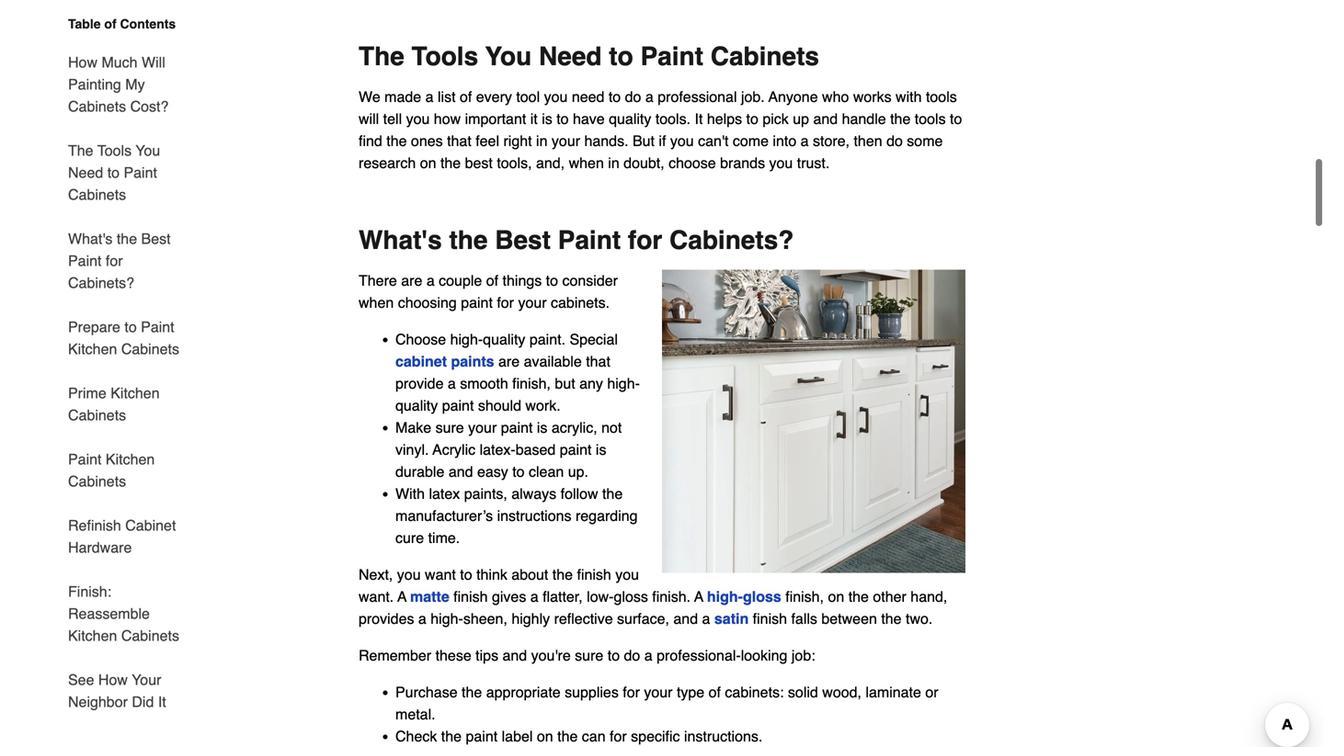 Task type: describe. For each thing, give the bounding box(es) containing it.
paints,
[[464, 484, 508, 501]]

finish:
[[68, 584, 111, 601]]

1 vertical spatial is
[[537, 417, 548, 434]]

will
[[142, 54, 165, 71]]

supplies
[[565, 682, 619, 699]]

table of contents element
[[53, 15, 191, 714]]

paint inside what's the best paint for cabinets? link
[[68, 252, 102, 269]]

of inside purchase the appropriate supplies for your type of cabinets: solid wood, laminate or metal. check the paint label on the can for specific instructions.
[[709, 682, 721, 699]]

we
[[359, 86, 381, 103]]

brands
[[720, 153, 765, 170]]

your inside there are a couple of things to consider when choosing paint for your cabinets.
[[518, 292, 547, 309]]

sheen,
[[463, 609, 508, 626]]

kitchen inside "prepare to paint kitchen cabinets"
[[68, 341, 117, 358]]

satin link
[[715, 609, 749, 626]]

high- inside choose high-quality paint. special cabinet paints
[[450, 329, 483, 346]]

surface,
[[617, 609, 670, 626]]

and inside finish, on the other hand, provides a high-sheen, highly reflective surface, and a
[[674, 609, 698, 626]]

see how your neighbor did it link
[[68, 659, 191, 714]]

how inside how much will painting my cabinets cost?
[[68, 54, 97, 71]]

when inside there are a couple of things to consider when choosing paint for your cabinets.
[[359, 292, 394, 309]]

you up matte link
[[397, 565, 421, 582]]

label
[[502, 726, 533, 743]]

paint down should
[[501, 417, 533, 434]]

prepare to paint kitchen cabinets
[[68, 319, 179, 358]]

what's the best paint for cabinets? inside table of contents element
[[68, 230, 171, 292]]

refinish
[[68, 517, 121, 534]]

a left the list
[[426, 86, 434, 103]]

the right check
[[441, 726, 462, 743]]

feel
[[476, 130, 499, 147]]

finish.
[[652, 587, 691, 604]]

job.
[[741, 86, 765, 103]]

my
[[125, 76, 145, 93]]

we made a list of every tool you need to do a professional job. anyone who works with tools will tell you how important it is to have quality tools. it helps to pick up and handle the tools to find the ones that feel right in your hands. but if you can't come into a store, then do some research on the best tools, and, when in doubt, choose brands you trust.
[[359, 86, 962, 170]]

the left best
[[440, 153, 461, 170]]

based
[[516, 440, 556, 457]]

a up but
[[646, 86, 654, 103]]

to inside the tools you need to paint cabinets
[[107, 164, 120, 181]]

provides
[[359, 609, 414, 626]]

you inside table of contents element
[[136, 142, 160, 159]]

on inside finish, on the other hand, provides a high-sheen, highly reflective surface, and a
[[828, 587, 845, 604]]

clean
[[529, 462, 564, 479]]

cabinets inside how much will painting my cabinets cost?
[[68, 98, 126, 115]]

next,
[[359, 565, 393, 582]]

paint inside are available that provide a smooth finish, but any high- quality paint should work.
[[442, 395, 474, 412]]

job:
[[792, 646, 815, 663]]

some
[[907, 130, 943, 147]]

see how your neighbor did it
[[68, 672, 166, 711]]

a inside there are a couple of things to consider when choosing paint for your cabinets.
[[427, 270, 435, 287]]

vinyl.
[[395, 440, 429, 457]]

gives
[[492, 587, 526, 604]]

professional-
[[657, 646, 741, 663]]

available
[[524, 351, 582, 368]]

matte
[[410, 587, 450, 604]]

the down tell
[[387, 130, 407, 147]]

prime kitchen cabinets link
[[68, 372, 191, 438]]

satin finish falls between the two.
[[715, 609, 933, 626]]

that inside we made a list of every tool you need to do a professional job. anyone who works with tools will tell you how important it is to have quality tools. it helps to pick up and handle the tools to find the ones that feel right in your hands. but if you can't come into a store, then do some research on the best tools, and, when in doubt, choose brands you trust.
[[447, 130, 472, 147]]

high- inside are available that provide a smooth finish, but any high- quality paint should work.
[[607, 373, 640, 390]]

kitchen inside prime kitchen cabinets
[[111, 385, 160, 402]]

2 gloss from the left
[[743, 587, 782, 604]]

the tools you need to paint cabinets inside table of contents element
[[68, 142, 160, 203]]

how inside see how your neighbor did it
[[98, 672, 128, 689]]

are inside there are a couple of things to consider when choosing paint for your cabinets.
[[401, 270, 422, 287]]

research
[[359, 153, 416, 170]]

works
[[853, 86, 892, 103]]

table
[[68, 17, 101, 31]]

of right the table on the top
[[104, 17, 116, 31]]

metal.
[[395, 704, 436, 721]]

paint inside "prepare to paint kitchen cabinets"
[[141, 319, 174, 336]]

hand,
[[911, 587, 948, 604]]

purchase
[[395, 682, 458, 699]]

professional
[[658, 86, 737, 103]]

table of contents
[[68, 17, 176, 31]]

you down into
[[769, 153, 793, 170]]

cabinet
[[125, 517, 176, 534]]

regarding
[[576, 506, 638, 523]]

for inside table of contents element
[[106, 252, 123, 269]]

made
[[385, 86, 421, 103]]

to inside next, you want to think about the finish you want. a
[[460, 565, 472, 582]]

should
[[478, 395, 521, 412]]

0 vertical spatial the
[[359, 40, 404, 69]]

hardware
[[68, 539, 132, 556]]

cabinets inside prime kitchen cabinets
[[68, 407, 126, 424]]

on inside we made a list of every tool you need to do a professional job. anyone who works with tools will tell you how important it is to have quality tools. it helps to pick up and handle the tools to find the ones that feel right in your hands. but if you can't come into a store, then do some research on the best tools, and, when in doubt, choose brands you trust.
[[420, 153, 436, 170]]

have
[[573, 108, 605, 125]]

next, you want to think about the finish you want. a
[[359, 565, 639, 604]]

paint inside purchase the appropriate supplies for your type of cabinets: solid wood, laminate or metal. check the paint label on the can for specific instructions.
[[466, 726, 498, 743]]

cabinets? inside what's the best paint for cabinets? link
[[68, 275, 134, 292]]

1 horizontal spatial tools
[[412, 40, 478, 69]]

kitchen inside paint kitchen cabinets
[[106, 451, 155, 468]]

you up ones
[[406, 108, 430, 125]]

2 vertical spatial do
[[624, 646, 640, 663]]

for right can
[[610, 726, 627, 743]]

paint up consider on the left top of the page
[[558, 224, 621, 253]]

specific
[[631, 726, 680, 743]]

painting
[[68, 76, 121, 93]]

white kitchen cabinets. image
[[662, 268, 966, 571]]

instructions.
[[684, 726, 763, 743]]

up
[[793, 108, 809, 125]]

the down the with
[[890, 108, 911, 125]]

your inside make sure your paint is acrylic, not vinyl. acrylic latex-based paint is durable and easy to clean up. with latex paints, always follow the manufacturer's instructions regarding cure time.
[[468, 417, 497, 434]]

of inside there are a couple of things to consider when choosing paint for your cabinets.
[[486, 270, 499, 287]]

easy
[[477, 462, 508, 479]]

two.
[[906, 609, 933, 626]]

it inside we made a list of every tool you need to do a professional job. anyone who works with tools will tell you how important it is to have quality tools. it helps to pick up and handle the tools to find the ones that feel right in your hands. but if you can't come into a store, then do some research on the best tools, and, when in doubt, choose brands you trust.
[[695, 108, 703, 125]]

check
[[395, 726, 437, 743]]

tell
[[383, 108, 402, 125]]

you up matte finish gives a flatter, low-gloss finish. a high-gloss
[[616, 565, 639, 582]]

find
[[359, 130, 382, 147]]

smooth
[[460, 373, 508, 390]]

for inside there are a couple of things to consider when choosing paint for your cabinets.
[[497, 292, 514, 309]]

finish: reassemble kitchen cabinets link
[[68, 570, 191, 659]]

flatter,
[[543, 587, 583, 604]]

that inside are available that provide a smooth finish, but any high- quality paint should work.
[[586, 351, 611, 368]]

quality inside are available that provide a smooth finish, but any high- quality paint should work.
[[395, 395, 438, 412]]

high- up satin link
[[707, 587, 743, 604]]

who
[[822, 86, 849, 103]]

neighbor
[[68, 694, 128, 711]]

1 horizontal spatial the tools you need to paint cabinets
[[359, 40, 819, 69]]

1 gloss from the left
[[614, 587, 648, 604]]

of inside we made a list of every tool you need to do a professional job. anyone who works with tools will tell you how important it is to have quality tools. it helps to pick up and handle the tools to find the ones that feel right in your hands. but if you can't come into a store, then do some research on the best tools, and, when in doubt, choose brands you trust.
[[460, 86, 472, 103]]

there
[[359, 270, 397, 287]]

choosing
[[398, 292, 457, 309]]

handle
[[842, 108, 886, 125]]

looking
[[741, 646, 788, 663]]

can
[[582, 726, 606, 743]]

high- inside finish, on the other hand, provides a high-sheen, highly reflective surface, and a
[[431, 609, 463, 626]]

choose
[[669, 153, 716, 170]]

a right into
[[801, 130, 809, 147]]

into
[[773, 130, 797, 147]]

1 horizontal spatial what's
[[359, 224, 442, 253]]

durable
[[395, 462, 445, 479]]

the down other
[[881, 609, 902, 626]]

the inside table of contents element
[[117, 230, 137, 247]]

a down matte link
[[418, 609, 427, 626]]

high-gloss link
[[707, 587, 782, 604]]

there are a couple of things to consider when choosing paint for your cabinets.
[[359, 270, 618, 309]]

solid
[[788, 682, 818, 699]]

0 vertical spatial tools
[[926, 86, 957, 103]]

cabinet
[[395, 351, 447, 368]]

quality inside we made a list of every tool you need to do a professional job. anyone who works with tools will tell you how important it is to have quality tools. it helps to pick up and handle the tools to find the ones that feel right in your hands. but if you can't come into a store, then do some research on the best tools, and, when in doubt, choose brands you trust.
[[609, 108, 652, 125]]

if
[[659, 130, 666, 147]]

with
[[395, 484, 425, 501]]

right
[[504, 130, 532, 147]]



Task type: vqa. For each thing, say whether or not it's contained in the screenshot.
leftmost "dimplex"
no



Task type: locate. For each thing, give the bounding box(es) containing it.
1 vertical spatial tools
[[915, 108, 946, 125]]

best
[[495, 224, 551, 253], [141, 230, 171, 247]]

the inside finish, on the other hand, provides a high-sheen, highly reflective surface, and a
[[849, 587, 869, 604]]

paint inside the tools you need to paint cabinets
[[124, 164, 157, 181]]

store,
[[813, 130, 850, 147]]

time.
[[428, 528, 460, 545]]

quality inside choose high-quality paint. special cabinet paints
[[483, 329, 526, 346]]

wood,
[[822, 682, 862, 699]]

1 vertical spatial need
[[68, 164, 103, 181]]

paint down prime kitchen cabinets
[[68, 451, 102, 468]]

always
[[512, 484, 557, 501]]

what's inside table of contents element
[[68, 230, 113, 247]]

0 vertical spatial is
[[542, 108, 553, 125]]

provide
[[395, 373, 444, 390]]

1 vertical spatial that
[[586, 351, 611, 368]]

special
[[570, 329, 618, 346]]

the up flatter,
[[553, 565, 573, 582]]

1 vertical spatial are
[[499, 351, 520, 368]]

1 vertical spatial you
[[136, 142, 160, 159]]

when inside we made a list of every tool you need to do a professional job. anyone who works with tools will tell you how important it is to have quality tools. it helps to pick up and handle the tools to find the ones that feel right in your hands. but if you can't come into a store, then do some research on the best tools, and, when in doubt, choose brands you trust.
[[569, 153, 604, 170]]

1 vertical spatial when
[[359, 292, 394, 309]]

cabinets inside "prepare to paint kitchen cabinets"
[[121, 341, 179, 358]]

1 horizontal spatial need
[[539, 40, 602, 69]]

and inside we made a list of every tool you need to do a professional job. anyone who works with tools will tell you how important it is to have quality tools. it helps to pick up and handle the tools to find the ones that feel right in your hands. but if you can't come into a store, then do some research on the best tools, and, when in doubt, choose brands you trust.
[[813, 108, 838, 125]]

quality down 'provide'
[[395, 395, 438, 412]]

paints
[[451, 351, 494, 368]]

0 horizontal spatial you
[[136, 142, 160, 159]]

finish for satin
[[753, 609, 787, 626]]

and down acrylic
[[449, 462, 473, 479]]

see
[[68, 672, 94, 689]]

tools.
[[656, 108, 691, 125]]

0 horizontal spatial the tools you need to paint cabinets
[[68, 142, 160, 203]]

1 horizontal spatial cabinets?
[[670, 224, 794, 253]]

of right type
[[709, 682, 721, 699]]

2 horizontal spatial quality
[[609, 108, 652, 125]]

how much will painting my cabinets cost? link
[[68, 40, 191, 129]]

in down it
[[536, 130, 548, 147]]

how
[[434, 108, 461, 125]]

what's down the tools you need to paint cabinets link
[[68, 230, 113, 247]]

1 vertical spatial do
[[887, 130, 903, 147]]

finish, on the other hand, provides a high-sheen, highly reflective surface, and a
[[359, 587, 948, 626]]

1 horizontal spatial best
[[495, 224, 551, 253]]

1 a from the left
[[398, 587, 407, 604]]

0 vertical spatial cabinets?
[[670, 224, 794, 253]]

a
[[426, 86, 434, 103], [646, 86, 654, 103], [801, 130, 809, 147], [427, 270, 435, 287], [448, 373, 456, 390], [530, 587, 539, 604], [418, 609, 427, 626], [702, 609, 710, 626], [645, 646, 653, 663]]

for right supplies
[[623, 682, 640, 699]]

refinish cabinet hardware
[[68, 517, 176, 556]]

tools inside the tools you need to paint cabinets
[[97, 142, 132, 159]]

of
[[104, 17, 116, 31], [460, 86, 472, 103], [486, 270, 499, 287], [709, 682, 721, 699]]

on
[[420, 153, 436, 170], [828, 587, 845, 604], [537, 726, 553, 743]]

appropriate
[[486, 682, 561, 699]]

the left can
[[557, 726, 578, 743]]

and inside make sure your paint is acrylic, not vinyl. acrylic latex-based paint is durable and easy to clean up. with latex paints, always follow the manufacturer's instructions regarding cure time.
[[449, 462, 473, 479]]

paint inside there are a couple of things to consider when choosing paint for your cabinets.
[[461, 292, 493, 309]]

need up need on the top left
[[539, 40, 602, 69]]

cabinets up refinish in the bottom of the page
[[68, 473, 126, 490]]

tools
[[412, 40, 478, 69], [97, 142, 132, 159]]

0 horizontal spatial need
[[68, 164, 103, 181]]

1 vertical spatial finish,
[[786, 587, 824, 604]]

1 vertical spatial how
[[98, 672, 128, 689]]

0 vertical spatial do
[[625, 86, 641, 103]]

or
[[926, 682, 939, 699]]

remember
[[359, 646, 431, 663]]

refinish cabinet hardware link
[[68, 504, 191, 570]]

prime
[[68, 385, 106, 402]]

do down surface,
[[624, 646, 640, 663]]

how up painting at the left of page
[[68, 54, 97, 71]]

finish inside next, you want to think about the finish you want. a
[[577, 565, 611, 582]]

satin
[[715, 609, 749, 626]]

paint kitchen cabinets link
[[68, 438, 191, 504]]

paint down smooth on the left of page
[[442, 395, 474, 412]]

best up things
[[495, 224, 551, 253]]

tips
[[476, 646, 499, 663]]

choose
[[395, 329, 446, 346]]

come
[[733, 130, 769, 147]]

and up store,
[[813, 108, 838, 125]]

you right tool
[[544, 86, 568, 103]]

a right finish.
[[694, 587, 703, 604]]

what's
[[359, 224, 442, 253], [68, 230, 113, 247]]

1 horizontal spatial the
[[359, 40, 404, 69]]

and down finish.
[[674, 609, 698, 626]]

2 horizontal spatial on
[[828, 587, 845, 604]]

is down not
[[596, 440, 607, 457]]

to inside there are a couple of things to consider when choosing paint for your cabinets.
[[546, 270, 558, 287]]

a inside next, you want to think about the finish you want. a
[[398, 587, 407, 604]]

did
[[132, 694, 154, 711]]

1 vertical spatial sure
[[575, 646, 604, 663]]

the tools you need to paint cabinets up need on the top left
[[359, 40, 819, 69]]

couple
[[439, 270, 482, 287]]

a
[[398, 587, 407, 604], [694, 587, 703, 604]]

tools
[[926, 86, 957, 103], [915, 108, 946, 125]]

1 horizontal spatial gloss
[[743, 587, 782, 604]]

remember these tips and you're sure to do a professional-looking job:
[[359, 646, 815, 663]]

0 vertical spatial the tools you need to paint cabinets
[[359, 40, 819, 69]]

paint down couple
[[461, 292, 493, 309]]

0 horizontal spatial on
[[420, 153, 436, 170]]

a down surface,
[[645, 646, 653, 663]]

cabinets up prime kitchen cabinets link on the left of the page
[[121, 341, 179, 358]]

finish up sheen,
[[454, 587, 488, 604]]

kitchen down "prepare"
[[68, 341, 117, 358]]

1 horizontal spatial it
[[695, 108, 703, 125]]

on right label
[[537, 726, 553, 743]]

cabinets inside the 'finish: reassemble kitchen cabinets'
[[121, 628, 179, 645]]

you right if
[[670, 130, 694, 147]]

0 horizontal spatial finish,
[[512, 373, 551, 390]]

2 horizontal spatial finish
[[753, 609, 787, 626]]

1 horizontal spatial finish,
[[786, 587, 824, 604]]

1 horizontal spatial when
[[569, 153, 604, 170]]

the up couple
[[449, 224, 488, 253]]

are available that provide a smooth finish, but any high- quality paint should work.
[[395, 351, 640, 412]]

on down ones
[[420, 153, 436, 170]]

and,
[[536, 153, 565, 170]]

kitchen right prime
[[111, 385, 160, 402]]

highly
[[512, 609, 550, 626]]

paint up professional
[[641, 40, 704, 69]]

cabinets.
[[551, 292, 610, 309]]

things
[[503, 270, 542, 287]]

is right it
[[542, 108, 553, 125]]

want.
[[359, 587, 394, 604]]

2 a from the left
[[694, 587, 703, 604]]

that down how at the top left of page
[[447, 130, 472, 147]]

the inside next, you want to think about the finish you want. a
[[553, 565, 573, 582]]

tools right the with
[[926, 86, 957, 103]]

1 horizontal spatial sure
[[575, 646, 604, 663]]

are inside are available that provide a smooth finish, but any high- quality paint should work.
[[499, 351, 520, 368]]

on inside purchase the appropriate supplies for your type of cabinets: solid wood, laminate or metal. check the paint label on the can for specific instructions.
[[537, 726, 553, 743]]

to inside make sure your paint is acrylic, not vinyl. acrylic latex-based paint is durable and easy to clean up. with latex paints, always follow the manufacturer's instructions regarding cure time.
[[512, 462, 525, 479]]

0 horizontal spatial a
[[398, 587, 407, 604]]

cabinet paints link
[[395, 351, 494, 368]]

kitchen inside the 'finish: reassemble kitchen cabinets'
[[68, 628, 117, 645]]

sure inside make sure your paint is acrylic, not vinyl. acrylic latex-based paint is durable and easy to clean up. with latex paints, always follow the manufacturer's instructions regarding cure time.
[[436, 417, 464, 434]]

best inside table of contents element
[[141, 230, 171, 247]]

0 horizontal spatial gloss
[[614, 587, 648, 604]]

paint up "prepare"
[[68, 252, 102, 269]]

1 vertical spatial tools
[[97, 142, 132, 159]]

quality up paints
[[483, 329, 526, 346]]

is inside we made a list of every tool you need to do a professional job. anyone who works with tools will tell you how important it is to have quality tools. it helps to pick up and handle the tools to find the ones that feel right in your hands. but if you can't come into a store, then do some research on the best tools, and, when in doubt, choose brands you trust.
[[542, 108, 553, 125]]

helps
[[707, 108, 742, 125]]

0 vertical spatial quality
[[609, 108, 652, 125]]

the
[[359, 40, 404, 69], [68, 142, 93, 159]]

0 horizontal spatial when
[[359, 292, 394, 309]]

0 vertical spatial when
[[569, 153, 604, 170]]

every
[[476, 86, 512, 103]]

0 horizontal spatial best
[[141, 230, 171, 247]]

your inside purchase the appropriate supplies for your type of cabinets: solid wood, laminate or metal. check the paint label on the can for specific instructions.
[[644, 682, 673, 699]]

reflective
[[554, 609, 613, 626]]

2 vertical spatial on
[[537, 726, 553, 743]]

the inside make sure your paint is acrylic, not vinyl. acrylic latex-based paint is durable and easy to clean up. with latex paints, always follow the manufacturer's instructions regarding cure time.
[[602, 484, 623, 501]]

how
[[68, 54, 97, 71], [98, 672, 128, 689]]

kitchen down "reassemble"
[[68, 628, 117, 645]]

cabinets inside paint kitchen cabinets
[[68, 473, 126, 490]]

1 horizontal spatial finish
[[577, 565, 611, 582]]

0 horizontal spatial the
[[68, 142, 93, 159]]

finish, up falls
[[786, 587, 824, 604]]

need down painting at the left of page
[[68, 164, 103, 181]]

1 horizontal spatial a
[[694, 587, 703, 604]]

and right tips
[[503, 646, 527, 663]]

what's the best paint for cabinets? up consider on the left top of the page
[[359, 224, 794, 253]]

the tools you need to paint cabinets down cost?
[[68, 142, 160, 203]]

0 vertical spatial are
[[401, 270, 422, 287]]

need inside the tools you need to paint cabinets
[[68, 164, 103, 181]]

the tools you need to paint cabinets link
[[68, 129, 191, 217]]

matte finish gives a flatter, low-gloss finish. a high-gloss
[[410, 587, 782, 604]]

sure up acrylic
[[436, 417, 464, 434]]

the inside the tools you need to paint cabinets
[[68, 142, 93, 159]]

1 horizontal spatial on
[[537, 726, 553, 743]]

what's the best paint for cabinets?
[[359, 224, 794, 253], [68, 230, 171, 292]]

when down there
[[359, 292, 394, 309]]

1 horizontal spatial quality
[[483, 329, 526, 346]]

0 vertical spatial need
[[539, 40, 602, 69]]

what's up there
[[359, 224, 442, 253]]

for down things
[[497, 292, 514, 309]]

of right the list
[[460, 86, 472, 103]]

it inside see how your neighbor did it
[[158, 694, 166, 711]]

0 horizontal spatial cabinets?
[[68, 275, 134, 292]]

how up neighbor
[[98, 672, 128, 689]]

finish for matte
[[454, 587, 488, 604]]

cabinets inside the tools you need to paint cabinets link
[[68, 186, 126, 203]]

do right then
[[887, 130, 903, 147]]

0 vertical spatial that
[[447, 130, 472, 147]]

for down doubt,
[[628, 224, 662, 253]]

these
[[436, 646, 472, 663]]

high- down matte link
[[431, 609, 463, 626]]

then
[[854, 130, 883, 147]]

finish, inside finish, on the other hand, provides a high-sheen, highly reflective surface, and a
[[786, 587, 824, 604]]

2 vertical spatial finish
[[753, 609, 787, 626]]

your left type
[[644, 682, 673, 699]]

pick
[[763, 108, 789, 125]]

0 vertical spatial how
[[68, 54, 97, 71]]

consider
[[562, 270, 618, 287]]

cabinets up "job."
[[711, 40, 819, 69]]

paint down the acrylic,
[[560, 440, 592, 457]]

cabinets? down brands
[[670, 224, 794, 253]]

gloss up satin link
[[743, 587, 782, 604]]

it
[[530, 108, 538, 125]]

make
[[395, 417, 431, 434]]

your inside we made a list of every tool you need to do a professional job. anyone who works with tools will tell you how important it is to have quality tools. it helps to pick up and handle the tools to find the ones that feel right in your hands. but if you can't come into a store, then do some research on the best tools, and, when in doubt, choose brands you trust.
[[552, 130, 580, 147]]

1 horizontal spatial you
[[485, 40, 532, 69]]

are up choosing
[[401, 270, 422, 287]]

tool
[[516, 86, 540, 103]]

will
[[359, 108, 379, 125]]

1 horizontal spatial are
[[499, 351, 520, 368]]

to inside "prepare to paint kitchen cabinets"
[[125, 319, 137, 336]]

0 vertical spatial tools
[[412, 40, 478, 69]]

do right need on the top left
[[625, 86, 641, 103]]

laminate
[[866, 682, 921, 699]]

0 horizontal spatial it
[[158, 694, 166, 711]]

gloss up surface,
[[614, 587, 648, 604]]

2 vertical spatial is
[[596, 440, 607, 457]]

for
[[628, 224, 662, 253], [106, 252, 123, 269], [497, 292, 514, 309], [623, 682, 640, 699], [610, 726, 627, 743]]

paint left label
[[466, 726, 498, 743]]

0 horizontal spatial that
[[447, 130, 472, 147]]

much
[[102, 54, 138, 71]]

a inside are available that provide a smooth finish, but any high- quality paint should work.
[[448, 373, 456, 390]]

0 vertical spatial sure
[[436, 417, 464, 434]]

a right 'want.'
[[398, 587, 407, 604]]

0 horizontal spatial are
[[401, 270, 422, 287]]

high- right any
[[607, 373, 640, 390]]

falls
[[791, 609, 818, 626]]

other
[[873, 587, 907, 604]]

trust.
[[797, 153, 830, 170]]

0 horizontal spatial finish
[[454, 587, 488, 604]]

1 vertical spatial quality
[[483, 329, 526, 346]]

your down things
[[518, 292, 547, 309]]

it down professional
[[695, 108, 703, 125]]

contents
[[120, 17, 176, 31]]

0 horizontal spatial tools
[[97, 142, 132, 159]]

paint right "prepare"
[[141, 319, 174, 336]]

cabinets? up "prepare"
[[68, 275, 134, 292]]

prime kitchen cabinets
[[68, 385, 160, 424]]

0 vertical spatial finish
[[577, 565, 611, 582]]

0 horizontal spatial in
[[536, 130, 548, 147]]

paint
[[461, 292, 493, 309], [442, 395, 474, 412], [501, 417, 533, 434], [560, 440, 592, 457], [466, 726, 498, 743]]

the
[[890, 108, 911, 125], [387, 130, 407, 147], [440, 153, 461, 170], [449, 224, 488, 253], [117, 230, 137, 247], [602, 484, 623, 501], [553, 565, 573, 582], [849, 587, 869, 604], [881, 609, 902, 626], [462, 682, 482, 699], [441, 726, 462, 743], [557, 726, 578, 743]]

finish, up work.
[[512, 373, 551, 390]]

1 horizontal spatial in
[[608, 153, 620, 170]]

quality
[[609, 108, 652, 125], [483, 329, 526, 346], [395, 395, 438, 412]]

cabinets?
[[670, 224, 794, 253], [68, 275, 134, 292]]

manufacturer's
[[395, 506, 493, 523]]

finish, inside are available that provide a smooth finish, but any high- quality paint should work.
[[512, 373, 551, 390]]

you down cost?
[[136, 142, 160, 159]]

cabinets up your
[[121, 628, 179, 645]]

tools up "some"
[[915, 108, 946, 125]]

a left satin link
[[702, 609, 710, 626]]

0 vertical spatial finish,
[[512, 373, 551, 390]]

a up highly
[[530, 587, 539, 604]]

best
[[465, 153, 493, 170]]

hands.
[[584, 130, 629, 147]]

the tools you need to paint cabinets
[[359, 40, 819, 69], [68, 142, 160, 203]]

0 horizontal spatial quality
[[395, 395, 438, 412]]

instructions
[[497, 506, 572, 523]]

0 vertical spatial in
[[536, 130, 548, 147]]

1 vertical spatial finish
[[454, 587, 488, 604]]

your up and,
[[552, 130, 580, 147]]

your up latex-
[[468, 417, 497, 434]]

0 vertical spatial on
[[420, 153, 436, 170]]

1 vertical spatial on
[[828, 587, 845, 604]]

latex
[[429, 484, 460, 501]]

can't
[[698, 130, 729, 147]]

tools,
[[497, 153, 532, 170]]

1 vertical spatial cabinets?
[[68, 275, 134, 292]]

choose high-quality paint. special cabinet paints
[[395, 329, 618, 368]]

the up between
[[849, 587, 869, 604]]

paint inside paint kitchen cabinets
[[68, 451, 102, 468]]

you're
[[531, 646, 571, 663]]

finish,
[[512, 373, 551, 390], [786, 587, 824, 604]]

about
[[512, 565, 548, 582]]

high- up paints
[[450, 329, 483, 346]]

cabinets down painting at the left of page
[[68, 98, 126, 115]]

the up regarding
[[602, 484, 623, 501]]

are up smooth on the left of page
[[499, 351, 520, 368]]

prepare
[[68, 319, 120, 336]]

0 horizontal spatial sure
[[436, 417, 464, 434]]

reassemble
[[68, 606, 150, 623]]

2 vertical spatial quality
[[395, 395, 438, 412]]

low-
[[587, 587, 614, 604]]

best down the tools you need to paint cabinets link
[[141, 230, 171, 247]]

0 horizontal spatial what's
[[68, 230, 113, 247]]

between
[[822, 609, 877, 626]]

kitchen down prime kitchen cabinets link on the left of the page
[[106, 451, 155, 468]]

a down cabinet paints link
[[448, 373, 456, 390]]

what's the best paint for cabinets? up "prepare"
[[68, 230, 171, 292]]

that down special
[[586, 351, 611, 368]]

in down the hands.
[[608, 153, 620, 170]]

0 vertical spatial you
[[485, 40, 532, 69]]

1 vertical spatial in
[[608, 153, 620, 170]]

of left things
[[486, 270, 499, 287]]

1 vertical spatial the
[[68, 142, 93, 159]]

1 horizontal spatial what's the best paint for cabinets?
[[359, 224, 794, 253]]

on up satin finish falls between the two.
[[828, 587, 845, 604]]

1 vertical spatial the tools you need to paint cabinets
[[68, 142, 160, 203]]

0 vertical spatial it
[[695, 108, 703, 125]]

1 horizontal spatial that
[[586, 351, 611, 368]]

1 vertical spatial it
[[158, 694, 166, 711]]

work.
[[526, 395, 561, 412]]

0 horizontal spatial what's the best paint for cabinets?
[[68, 230, 171, 292]]

the down tips
[[462, 682, 482, 699]]



